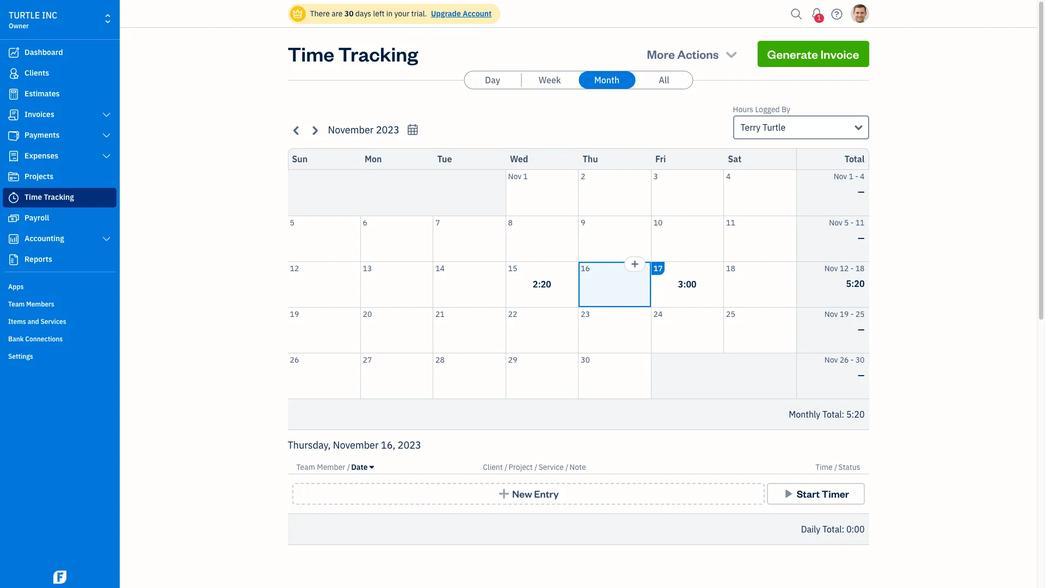 Task type: locate. For each thing, give the bounding box(es) containing it.
chevron large down image up projects link
[[102, 152, 112, 161]]

time tracking down projects link
[[25, 192, 74, 202]]

new entry
[[512, 487, 559, 500]]

0 horizontal spatial 12
[[290, 263, 299, 273]]

money image
[[7, 213, 20, 224]]

1
[[818, 14, 821, 22], [524, 172, 528, 181], [849, 172, 854, 181]]

11 inside button
[[726, 218, 736, 227]]

19 down 12 button
[[290, 309, 299, 319]]

0 vertical spatial :
[[842, 409, 845, 420]]

total
[[845, 154, 865, 164], [823, 409, 842, 420], [823, 524, 842, 535]]

1 inside 1 dropdown button
[[818, 14, 821, 22]]

25
[[726, 309, 736, 319], [856, 309, 865, 319]]

0 horizontal spatial team
[[8, 300, 25, 308]]

time down there
[[288, 41, 334, 66]]

time tracking
[[288, 41, 418, 66], [25, 192, 74, 202]]

1 — from the top
[[858, 186, 865, 197]]

0 horizontal spatial 4
[[726, 172, 731, 181]]

- inside 'nov 5 - 11 —'
[[851, 218, 854, 227]]

1 horizontal spatial 30
[[581, 355, 590, 365]]

settings
[[8, 352, 33, 361]]

month
[[595, 75, 620, 85]]

nov down nov 1 - 4 —
[[830, 218, 843, 227]]

1 25 from the left
[[726, 309, 736, 319]]

2 4 from the left
[[860, 172, 865, 181]]

1 horizontal spatial time
[[288, 41, 334, 66]]

- inside nov 19 - 25 —
[[851, 309, 854, 319]]

tracking down left
[[338, 41, 418, 66]]

inc
[[42, 10, 57, 21]]

service link
[[539, 462, 566, 472]]

1 horizontal spatial 26
[[840, 355, 849, 365]]

sun
[[292, 154, 308, 164]]

: left 0:00
[[842, 524, 845, 535]]

2 : from the top
[[842, 524, 845, 535]]

chevron large down image
[[102, 111, 112, 119], [102, 131, 112, 140]]

:
[[842, 409, 845, 420], [842, 524, 845, 535]]

1 horizontal spatial time tracking
[[288, 41, 418, 66]]

25 inside "button"
[[726, 309, 736, 319]]

monthly total : 5:20
[[789, 409, 865, 420]]

expenses link
[[3, 146, 117, 166]]

apps
[[8, 283, 24, 291]]

hours logged by
[[733, 105, 791, 114]]

choose a date image
[[407, 124, 419, 136]]

chevron large down image inside the accounting link
[[102, 235, 112, 243]]

plus image
[[498, 488, 510, 499]]

total right "daily"
[[823, 524, 842, 535]]

5:20 up nov 19 - 25 —
[[847, 278, 865, 289]]

items
[[8, 317, 26, 326]]

1 vertical spatial november
[[333, 439, 379, 451]]

report image
[[7, 254, 20, 265]]

actions
[[678, 46, 719, 62]]

26 down nov 19 - 25 —
[[840, 355, 849, 365]]

total for monthly total
[[823, 409, 842, 420]]

1 12 from the left
[[290, 263, 299, 273]]

- inside nov 12 - 18 5:20
[[851, 263, 854, 273]]

0 horizontal spatial 1
[[524, 172, 528, 181]]

- inside nov 1 - 4 —
[[856, 172, 859, 181]]

18 down 'nov 5 - 11 —'
[[856, 263, 865, 273]]

0:00
[[847, 524, 865, 535]]

1 4 from the left
[[726, 172, 731, 181]]

nov 1 button
[[506, 170, 578, 215]]

nov inside 'nov 5 - 11 —'
[[830, 218, 843, 227]]

tracking inside 'link'
[[44, 192, 74, 202]]

items and services
[[8, 317, 66, 326]]

nov for nov 1 - 4 —
[[834, 172, 847, 181]]

10 button
[[652, 216, 724, 261]]

2 chevron large down image from the top
[[102, 235, 112, 243]]

: for monthly total
[[842, 409, 845, 420]]

25 down 18 button
[[726, 309, 736, 319]]

0 horizontal spatial 26
[[290, 355, 299, 365]]

reports
[[25, 254, 52, 264]]

bank connections
[[8, 335, 63, 343]]

crown image
[[292, 8, 304, 19]]

2 19 from the left
[[840, 309, 849, 319]]

1 horizontal spatial 18
[[856, 263, 865, 273]]

chevron large down image up the expenses link
[[102, 131, 112, 140]]

1 inside 'nov 1' button
[[524, 172, 528, 181]]

— inside nov 19 - 25 —
[[858, 324, 865, 335]]

2 18 from the left
[[856, 263, 865, 273]]

items and services link
[[3, 313, 117, 329]]

2023 left choose a date image
[[376, 124, 400, 136]]

2 12 from the left
[[840, 263, 849, 273]]

nov for nov 19 - 25 —
[[825, 309, 838, 319]]

0 horizontal spatial 11
[[726, 218, 736, 227]]

2 25 from the left
[[856, 309, 865, 319]]

nov inside nov 26 - 30 —
[[825, 355, 838, 365]]

— inside nov 1 - 4 —
[[858, 186, 865, 197]]

— inside nov 26 - 30 —
[[858, 369, 865, 380]]

1 11 from the left
[[726, 218, 736, 227]]

2 5 from the left
[[845, 218, 849, 227]]

0 horizontal spatial 30
[[345, 9, 354, 19]]

in
[[386, 9, 393, 19]]

12 down 5 'button'
[[290, 263, 299, 273]]

nov inside button
[[508, 172, 522, 181]]

time right "timer" image
[[25, 192, 42, 202]]

1 horizontal spatial 11
[[856, 218, 865, 227]]

1 18 from the left
[[726, 263, 736, 273]]

apps link
[[3, 278, 117, 295]]

3 button
[[652, 170, 724, 215]]

30 down nov 19 - 25 —
[[856, 355, 865, 365]]

time tracking inside 'link'
[[25, 192, 74, 202]]

nov 26 - 30 —
[[825, 355, 865, 380]]

payments link
[[3, 126, 117, 145]]

service
[[539, 462, 564, 472]]

nov for nov 1
[[508, 172, 522, 181]]

dashboard image
[[7, 47, 20, 58]]

19
[[290, 309, 299, 319], [840, 309, 849, 319]]

30 button
[[579, 353, 651, 399]]

members
[[26, 300, 54, 308]]

all link
[[636, 71, 693, 89]]

/ left "date"
[[347, 462, 350, 472]]

0 vertical spatial 5:20
[[847, 278, 865, 289]]

team
[[8, 300, 25, 308], [297, 462, 315, 472]]

0 vertical spatial chevron large down image
[[102, 111, 112, 119]]

19 down nov 12 - 18 5:20
[[840, 309, 849, 319]]

project link
[[509, 462, 535, 472]]

2 11 from the left
[[856, 218, 865, 227]]

mon
[[365, 154, 382, 164]]

1 horizontal spatial 12
[[840, 263, 849, 273]]

time link
[[816, 462, 835, 472]]

add a time entry image
[[631, 257, 640, 270]]

team inside team members link
[[8, 300, 25, 308]]

next month image
[[308, 124, 321, 136]]

nov down 'nov 5 - 11 —'
[[825, 263, 838, 273]]

2 26 from the left
[[840, 355, 849, 365]]

1 19 from the left
[[290, 309, 299, 319]]

1 5 from the left
[[290, 218, 295, 227]]

25 inside nov 19 - 25 —
[[856, 309, 865, 319]]

11 down the 4 "button"
[[726, 218, 736, 227]]

november right next month icon at the top left of the page
[[328, 124, 374, 136]]

12 down 'nov 5 - 11 —'
[[840, 263, 849, 273]]

- for nov 19 - 25 —
[[851, 309, 854, 319]]

5 inside 'nov 5 - 11 —'
[[845, 218, 849, 227]]

1 horizontal spatial 19
[[840, 309, 849, 319]]

2 horizontal spatial 30
[[856, 355, 865, 365]]

0 horizontal spatial time
[[25, 192, 42, 202]]

nov down nov 12 - 18 5:20
[[825, 309, 838, 319]]

0 vertical spatial 2023
[[376, 124, 400, 136]]

5 inside 'button'
[[290, 218, 295, 227]]

0 vertical spatial chevron large down image
[[102, 152, 112, 161]]

30 down 23 button
[[581, 355, 590, 365]]

- inside nov 26 - 30 —
[[851, 355, 854, 365]]

10
[[654, 218, 663, 227]]

16
[[581, 263, 590, 273]]

30 right are
[[345, 9, 354, 19]]

month link
[[579, 71, 636, 89]]

-
[[856, 172, 859, 181], [851, 218, 854, 227], [851, 263, 854, 273], [851, 309, 854, 319], [851, 355, 854, 365]]

3 — from the top
[[858, 324, 865, 335]]

18 down 11 button
[[726, 263, 736, 273]]

/ left service
[[535, 462, 538, 472]]

1 vertical spatial time
[[25, 192, 42, 202]]

— up 'nov 5 - 11 —'
[[858, 186, 865, 197]]

3:00
[[678, 279, 697, 290]]

0 horizontal spatial 18
[[726, 263, 736, 273]]

4 inside "button"
[[726, 172, 731, 181]]

time tracking link
[[3, 188, 117, 207]]

0 horizontal spatial time tracking
[[25, 192, 74, 202]]

november
[[328, 124, 374, 136], [333, 439, 379, 451]]

/ left note link
[[566, 462, 569, 472]]

2023
[[376, 124, 400, 136], [398, 439, 421, 451]]

fri
[[656, 154, 666, 164]]

11 down nov 1 - 4 —
[[856, 218, 865, 227]]

18 inside nov 12 - 18 5:20
[[856, 263, 865, 273]]

1 inside nov 1 - 4 —
[[849, 172, 854, 181]]

2 horizontal spatial time
[[816, 462, 833, 472]]

1 left 'go to help' image
[[818, 14, 821, 22]]

1 vertical spatial time tracking
[[25, 192, 74, 202]]

nov for nov 26 - 30 —
[[825, 355, 838, 365]]

12 inside nov 12 - 18 5:20
[[840, 263, 849, 273]]

25 down nov 12 - 18 5:20
[[856, 309, 865, 319]]

1 vertical spatial 2023
[[398, 439, 421, 451]]

2 vertical spatial time
[[816, 462, 833, 472]]

— for nov 1 - 4 —
[[858, 186, 865, 197]]

timer
[[822, 487, 849, 500]]

1 horizontal spatial 4
[[860, 172, 865, 181]]

nov inside nov 12 - 18 5:20
[[825, 263, 838, 273]]

30 inside nov 26 - 30 —
[[856, 355, 865, 365]]

2 vertical spatial total
[[823, 524, 842, 535]]

4 — from the top
[[858, 369, 865, 380]]

0 horizontal spatial 19
[[290, 309, 299, 319]]

1 vertical spatial chevron large down image
[[102, 235, 112, 243]]

time left status
[[816, 462, 833, 472]]

0 vertical spatial total
[[845, 154, 865, 164]]

turtle
[[9, 10, 40, 21]]

tracking down projects link
[[44, 192, 74, 202]]

thursday, november 16, 2023
[[288, 439, 421, 451]]

2023 right 16,
[[398, 439, 421, 451]]

chevron large down image inside the expenses link
[[102, 152, 112, 161]]

chevron large down image down payroll "link" in the left of the page
[[102, 235, 112, 243]]

chevron large down image inside payments link
[[102, 131, 112, 140]]

20
[[363, 309, 372, 319]]

nov inside nov 19 - 25 —
[[825, 309, 838, 319]]

nov for nov 12 - 18 5:20
[[825, 263, 838, 273]]

invoice
[[821, 46, 860, 62]]

team for team member /
[[297, 462, 315, 472]]

1 : from the top
[[842, 409, 845, 420]]

26 down 19 button
[[290, 355, 299, 365]]

16 button
[[579, 262, 651, 307]]

— inside 'nov 5 - 11 —'
[[858, 232, 865, 243]]

1 vertical spatial tracking
[[44, 192, 74, 202]]

1 vertical spatial total
[[823, 409, 842, 420]]

5
[[290, 218, 295, 227], [845, 218, 849, 227]]

1 horizontal spatial 1
[[818, 14, 821, 22]]

payments
[[25, 130, 60, 140]]

caretdown image
[[370, 463, 374, 472]]

1 horizontal spatial team
[[297, 462, 315, 472]]

/ left status link
[[835, 462, 838, 472]]

— for nov 5 - 11 —
[[858, 232, 865, 243]]

1 horizontal spatial 25
[[856, 309, 865, 319]]

- for nov 1 - 4 —
[[856, 172, 859, 181]]

logged
[[756, 105, 780, 114]]

1 down wed
[[524, 172, 528, 181]]

29
[[508, 355, 518, 365]]

payroll
[[25, 213, 49, 223]]

time
[[288, 41, 334, 66], [25, 192, 42, 202], [816, 462, 833, 472]]

4
[[726, 172, 731, 181], [860, 172, 865, 181]]

1 for nov 1
[[524, 172, 528, 181]]

team down apps
[[8, 300, 25, 308]]

— up monthly total : 5:20
[[858, 369, 865, 380]]

3
[[654, 172, 658, 181]]

total up nov 1 - 4 —
[[845, 154, 865, 164]]

0 vertical spatial team
[[8, 300, 25, 308]]

6
[[363, 218, 368, 227]]

1 chevron large down image from the top
[[102, 152, 112, 161]]

expense image
[[7, 151, 20, 162]]

: for daily total
[[842, 524, 845, 535]]

chart image
[[7, 234, 20, 245]]

27 button
[[361, 353, 433, 399]]

1 vertical spatial team
[[297, 462, 315, 472]]

november up "date"
[[333, 439, 379, 451]]

nov up 'nov 5 - 11 —'
[[834, 172, 847, 181]]

go to help image
[[829, 6, 846, 22]]

1 26 from the left
[[290, 355, 299, 365]]

1 vertical spatial :
[[842, 524, 845, 535]]

11
[[726, 218, 736, 227], [856, 218, 865, 227]]

0 horizontal spatial 25
[[726, 309, 736, 319]]

— for nov 19 - 25 —
[[858, 324, 865, 335]]

0 horizontal spatial tracking
[[44, 192, 74, 202]]

2 horizontal spatial 1
[[849, 172, 854, 181]]

chevron large down image for accounting
[[102, 235, 112, 243]]

0 vertical spatial tracking
[[338, 41, 418, 66]]

chevron large down image
[[102, 152, 112, 161], [102, 235, 112, 243]]

1 chevron large down image from the top
[[102, 111, 112, 119]]

total right monthly
[[823, 409, 842, 420]]

nov down nov 19 - 25 —
[[825, 355, 838, 365]]

1 / from the left
[[347, 462, 350, 472]]

generate
[[768, 46, 819, 62]]

— up nov 26 - 30 —
[[858, 324, 865, 335]]

week link
[[522, 71, 578, 89]]

time tracking down days
[[288, 41, 418, 66]]

1 horizontal spatial 5
[[845, 218, 849, 227]]

1 vertical spatial chevron large down image
[[102, 131, 112, 140]]

1 up 'nov 5 - 11 —'
[[849, 172, 854, 181]]

— for nov 26 - 30 —
[[858, 369, 865, 380]]

connections
[[25, 335, 63, 343]]

start timer
[[797, 487, 849, 500]]

nov down wed
[[508, 172, 522, 181]]

22
[[508, 309, 518, 319]]

chevron large down image up payments link
[[102, 111, 112, 119]]

nov inside nov 1 - 4 —
[[834, 172, 847, 181]]

5:20 down nov 26 - 30 —
[[847, 409, 865, 420]]

: right monthly
[[842, 409, 845, 420]]

day
[[485, 75, 500, 85]]

0 vertical spatial time tracking
[[288, 41, 418, 66]]

2 — from the top
[[858, 232, 865, 243]]

/ right client
[[505, 462, 508, 472]]

0 horizontal spatial 5
[[290, 218, 295, 227]]

0 vertical spatial time
[[288, 41, 334, 66]]

team down thursday,
[[297, 462, 315, 472]]

2 chevron large down image from the top
[[102, 131, 112, 140]]

1 horizontal spatial tracking
[[338, 41, 418, 66]]

— up nov 12 - 18 5:20
[[858, 232, 865, 243]]

19 inside button
[[290, 309, 299, 319]]



Task type: describe. For each thing, give the bounding box(es) containing it.
1 button
[[808, 3, 826, 25]]

27
[[363, 355, 372, 365]]

nov for nov 5 - 11 —
[[830, 218, 843, 227]]

thursday,
[[288, 439, 331, 451]]

main element
[[0, 0, 147, 588]]

owner
[[9, 22, 29, 30]]

terry turtle button
[[733, 115, 869, 139]]

hours
[[733, 105, 754, 114]]

terry turtle
[[741, 122, 786, 133]]

reports link
[[3, 250, 117, 270]]

nov 12 - 18 5:20
[[825, 263, 865, 289]]

days
[[356, 9, 371, 19]]

9
[[581, 218, 586, 227]]

upgrade
[[431, 9, 461, 19]]

generate invoice button
[[758, 41, 869, 67]]

23 button
[[579, 307, 651, 353]]

date
[[351, 462, 368, 472]]

status link
[[839, 462, 861, 472]]

7
[[436, 218, 440, 227]]

14 button
[[433, 262, 506, 307]]

19 inside nov 19 - 25 —
[[840, 309, 849, 319]]

more
[[647, 46, 675, 62]]

26 inside nov 26 - 30 —
[[840, 355, 849, 365]]

daily total : 0:00
[[801, 524, 865, 535]]

1 for nov 1 - 4 —
[[849, 172, 854, 181]]

18 inside button
[[726, 263, 736, 273]]

16,
[[381, 439, 396, 451]]

client / project / service / note
[[483, 462, 586, 472]]

more actions button
[[637, 41, 749, 67]]

13 button
[[361, 262, 433, 307]]

week
[[539, 75, 561, 85]]

26 inside 26 button
[[290, 355, 299, 365]]

18 button
[[724, 262, 796, 307]]

invoices link
[[3, 105, 117, 125]]

projects link
[[3, 167, 117, 187]]

bank
[[8, 335, 24, 343]]

entry
[[534, 487, 559, 500]]

29 button
[[506, 353, 578, 399]]

25 button
[[724, 307, 796, 353]]

by
[[782, 105, 791, 114]]

chevron large down image for payments
[[102, 131, 112, 140]]

there
[[310, 9, 330, 19]]

13
[[363, 263, 372, 273]]

0 vertical spatial november
[[328, 124, 374, 136]]

new entry button
[[292, 483, 765, 505]]

8
[[508, 218, 513, 227]]

freshbooks image
[[51, 571, 69, 584]]

start timer button
[[767, 483, 865, 505]]

5:20 inside nov 12 - 18 5:20
[[847, 278, 865, 289]]

26 button
[[288, 353, 360, 399]]

- for nov 26 - 30 —
[[851, 355, 854, 365]]

3 / from the left
[[535, 462, 538, 472]]

8 button
[[506, 216, 578, 261]]

previous month image
[[291, 124, 303, 136]]

your
[[395, 9, 410, 19]]

estimate image
[[7, 89, 20, 100]]

4 / from the left
[[566, 462, 569, 472]]

and
[[28, 317, 39, 326]]

19 button
[[288, 307, 360, 353]]

2 / from the left
[[505, 462, 508, 472]]

november 2023
[[328, 124, 400, 136]]

2:20
[[533, 279, 551, 290]]

28 button
[[433, 353, 506, 399]]

9 button
[[579, 216, 651, 261]]

time inside time tracking 'link'
[[25, 192, 42, 202]]

estimates link
[[3, 84, 117, 104]]

chevrondown image
[[724, 46, 739, 62]]

6 button
[[361, 216, 433, 261]]

account
[[463, 9, 492, 19]]

5 / from the left
[[835, 462, 838, 472]]

chevron large down image for invoices
[[102, 111, 112, 119]]

- for nov 5 - 11 —
[[851, 218, 854, 227]]

24
[[654, 309, 663, 319]]

7 button
[[433, 216, 506, 261]]

17
[[654, 263, 663, 273]]

project image
[[7, 172, 20, 182]]

bank connections link
[[3, 331, 117, 347]]

search image
[[788, 6, 806, 22]]

- for nov 12 - 18 5:20
[[851, 263, 854, 273]]

team members link
[[3, 296, 117, 312]]

left
[[373, 9, 385, 19]]

expenses
[[25, 151, 58, 161]]

14
[[436, 263, 445, 273]]

total for daily total
[[823, 524, 842, 535]]

1 vertical spatial 5:20
[[847, 409, 865, 420]]

turtle inc owner
[[9, 10, 57, 30]]

clients
[[25, 68, 49, 78]]

nov 19 - 25 —
[[825, 309, 865, 335]]

invoice image
[[7, 109, 20, 120]]

20 button
[[361, 307, 433, 353]]

4 inside nov 1 - 4 —
[[860, 172, 865, 181]]

11 inside 'nov 5 - 11 —'
[[856, 218, 865, 227]]

12 inside button
[[290, 263, 299, 273]]

15
[[508, 263, 518, 273]]

30 inside button
[[581, 355, 590, 365]]

thu
[[583, 154, 598, 164]]

clients link
[[3, 64, 117, 83]]

status
[[839, 462, 861, 472]]

are
[[332, 9, 343, 19]]

date link
[[351, 462, 374, 472]]

dashboard link
[[3, 43, 117, 63]]

team for team members
[[8, 300, 25, 308]]

chevron large down image for expenses
[[102, 152, 112, 161]]

member
[[317, 462, 346, 472]]

tue
[[438, 154, 452, 164]]

payment image
[[7, 130, 20, 141]]

estimates
[[25, 89, 60, 99]]

day link
[[465, 71, 521, 89]]

team members
[[8, 300, 54, 308]]

2
[[581, 172, 586, 181]]

settings link
[[3, 348, 117, 364]]

there are 30 days left in your trial. upgrade account
[[310, 9, 492, 19]]

client image
[[7, 68, 20, 79]]

project
[[509, 462, 533, 472]]

dashboard
[[25, 47, 63, 57]]

22 button
[[506, 307, 578, 353]]

play image
[[783, 488, 795, 499]]

timer image
[[7, 192, 20, 203]]



Task type: vqa. For each thing, say whether or not it's contained in the screenshot.
Nov for Nov 26 - 30 —
yes



